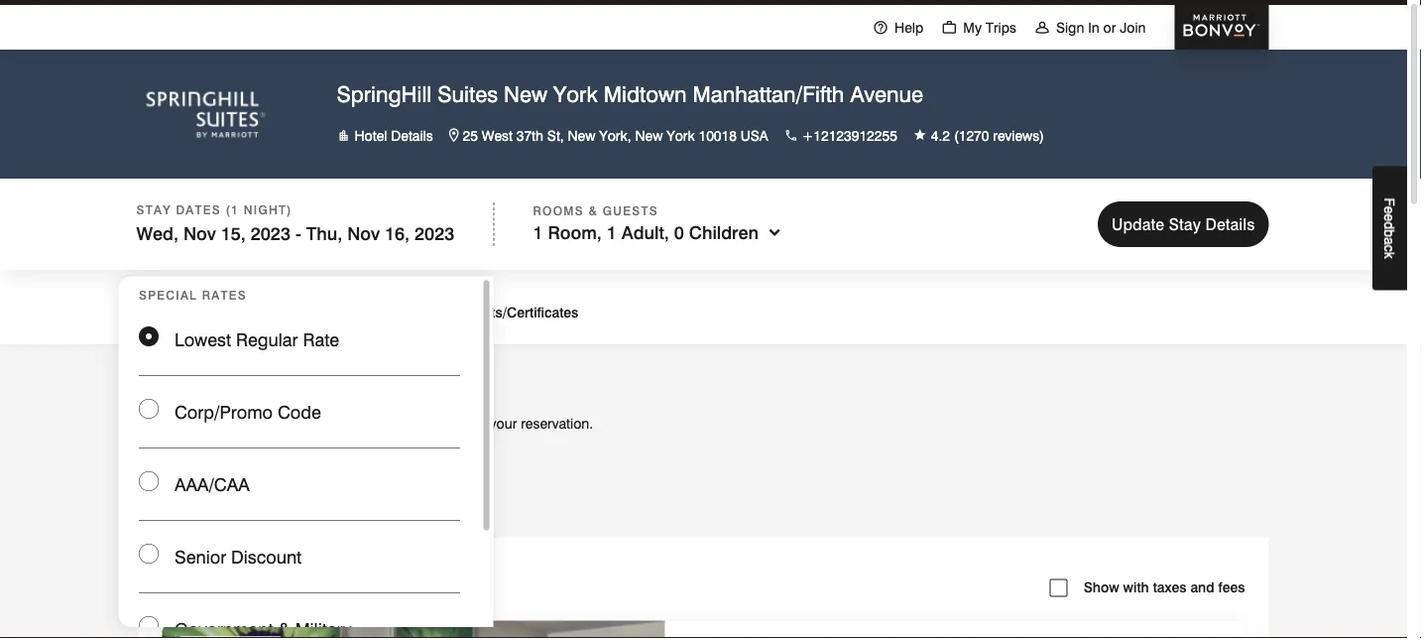 Task type: describe. For each thing, give the bounding box(es) containing it.
show with taxes and fees
[[1084, 579, 1246, 595]]

room
[[353, 415, 386, 432]]

suites
[[438, 81, 498, 107]]

reservation.
[[521, 415, 593, 432]]

-
[[296, 222, 301, 244]]

or
[[1104, 19, 1117, 36]]

rooms & guests
[[533, 203, 659, 218]]

a inside button
[[1383, 237, 1399, 245]]

c
[[1383, 245, 1399, 252]]

lowest regular rate
[[174, 328, 339, 349]]

hotel details
[[355, 127, 433, 144]]

1 horizontal spatial usd/night
[[376, 509, 433, 523]]

midtown
[[604, 81, 687, 107]]

2 e from the top
[[1383, 214, 1399, 222]]

rates
[[202, 288, 246, 302]]

0
[[675, 222, 685, 243]]

regular
[[236, 328, 298, 349]]

(1270
[[955, 127, 990, 144]]

taxes
[[1154, 579, 1187, 595]]

from inside standard rates from 509 usd/night
[[162, 512, 190, 526]]

your
[[490, 415, 517, 432]]

york inside '25 west 37th st,   new york, new york 10018 usa' link
[[667, 127, 695, 144]]

37th
[[517, 127, 544, 144]]

usd/night inside standard rates from 509 usd/night
[[216, 512, 273, 526]]

update stay details button
[[1098, 201, 1270, 247]]

update stay details
[[1112, 214, 1256, 234]]

539
[[354, 509, 373, 523]]

points/certificates
[[463, 304, 579, 321]]

springhill
[[337, 81, 432, 107]]

1 nov from the left
[[183, 222, 216, 244]]

select
[[138, 368, 201, 394]]

thin image
[[873, 19, 889, 35]]

from 539 usd/night
[[322, 509, 433, 523]]

children
[[689, 222, 759, 243]]

thin image for my
[[942, 19, 958, 35]]

1 room, 1 adult, 0 children
[[533, 222, 759, 243]]

adult,
[[622, 222, 670, 243]]

avenue
[[851, 81, 924, 107]]

1 vertical spatial rate
[[335, 368, 380, 394]]

2 nov from the left
[[347, 222, 380, 244]]

+12123912255
[[802, 127, 898, 144]]

details inside "button"
[[1206, 214, 1256, 234]]

help link
[[864, 0, 933, 51]]

1 room, 1 adult, 0 children button
[[533, 222, 785, 244]]

use
[[434, 304, 459, 321]]

discount
[[231, 545, 301, 567]]

1 1 from the left
[[533, 222, 543, 243]]

my trips button
[[933, 0, 1026, 51]]

25
[[463, 127, 478, 144]]

0 horizontal spatial details
[[391, 127, 433, 144]]

b
[[1383, 229, 1399, 237]]

west
[[482, 127, 513, 144]]

st,
[[548, 127, 564, 144]]

available
[[174, 579, 232, 595]]

senior
[[174, 545, 226, 567]]

1 vertical spatial a
[[207, 368, 219, 394]]

sign in or join button
[[1026, 0, 1156, 51]]

my trips
[[964, 19, 1017, 36]]

3
[[162, 579, 170, 595]]

15,
[[221, 222, 246, 244]]

f
[[1383, 198, 1399, 206]]

none search field containing 1 room, 1 adult, 0 children
[[0, 179, 1408, 638]]

&
[[589, 203, 599, 218]]

thu,
[[306, 222, 342, 244]]

with
[[1124, 579, 1150, 595]]

my
[[964, 19, 982, 36]]

25 west 37th st,   new york, new york 10018 usa
[[463, 127, 769, 144]]

you
[[159, 415, 184, 432]]

springhill suites new york midtown manhattan/fifth avenue
[[337, 81, 924, 107]]

f e e d b a c k button
[[1373, 166, 1408, 290]]

0 horizontal spatial new
[[504, 81, 548, 107]]

corp/promo code
[[174, 400, 321, 422]]

1 2023 from the left
[[251, 222, 291, 244]]

usa
[[741, 127, 769, 144]]

(1
[[226, 203, 239, 217]]

2 horizontal spatial new
[[635, 127, 663, 144]]

25 west 37th st,   new york, new york 10018 usa link
[[449, 126, 769, 145]]

special rates
[[138, 288, 246, 302]]

standard rates tab
[[138, 471, 298, 537]]

accessible
[[284, 415, 349, 432]]



Task type: locate. For each thing, give the bounding box(es) containing it.
2023 down the 'night)'
[[251, 222, 291, 244]]

k
[[1383, 252, 1399, 259]]

image1-double/double suite image
[[162, 621, 665, 638]]

new up '37th'
[[504, 81, 548, 107]]

1 horizontal spatial stay
[[1170, 214, 1202, 234]]

nov down dates
[[183, 222, 216, 244]]

springhill suites new york midtown manhattan/fifth avenue image
[[146, 74, 265, 154]]

1 horizontal spatial a
[[1383, 237, 1399, 245]]

code
[[277, 400, 321, 422]]

thin image inside my trips button
[[942, 19, 958, 35]]

2023 right 16, on the top of the page
[[415, 222, 455, 244]]

None search field
[[0, 179, 1408, 638]]

hotel details link
[[337, 126, 433, 145]]

0 vertical spatial york
[[554, 81, 598, 107]]

fees
[[1219, 579, 1246, 595]]

rooms up room,
[[533, 203, 584, 218]]

0 horizontal spatial york
[[554, 81, 598, 107]]

dates
[[176, 203, 221, 217]]

and for taxes
[[1191, 579, 1215, 595]]

d
[[1383, 222, 1399, 229]]

details right update
[[1206, 214, 1256, 234]]

1 vertical spatial and
[[1191, 579, 1215, 595]]

e up d
[[1383, 206, 1399, 214]]

wed,
[[136, 222, 179, 244]]

update
[[1112, 214, 1165, 234]]

0 vertical spatial details
[[391, 127, 433, 144]]

0 horizontal spatial 1
[[533, 222, 543, 243]]

1 horizontal spatial rooms
[[533, 203, 584, 218]]

stay right update
[[1170, 214, 1202, 234]]

1 left room,
[[533, 222, 543, 243]]

usd/night
[[376, 509, 433, 523], [216, 512, 273, 526]]

manhattan/fifth
[[693, 81, 845, 107]]

and
[[291, 368, 329, 394], [1191, 579, 1215, 595]]

room
[[225, 368, 285, 394]]

standard
[[162, 490, 229, 509]]

springhill suites new york midtown manhattan/fifth avenue link
[[337, 81, 1045, 107]]

rates
[[233, 490, 275, 509]]

and for room
[[291, 368, 329, 394]]

rooms down discount
[[235, 579, 281, 595]]

usd/night right 539
[[376, 509, 433, 523]]

1 horizontal spatial and
[[1191, 579, 1215, 595]]

rooms inside search box
[[533, 203, 584, 218]]

1 horizontal spatial new
[[568, 127, 596, 144]]

nov
[[183, 222, 216, 244], [347, 222, 380, 244]]

2 1 from the left
[[607, 222, 617, 243]]

4.2
[[932, 127, 951, 144]]

0 horizontal spatial 2023
[[251, 222, 291, 244]]

thin image inside sign in or join button
[[1035, 19, 1051, 35]]

standard rates from 509 usd/night
[[162, 490, 275, 526]]

new right st, in the top of the page
[[568, 127, 596, 144]]

when
[[390, 415, 423, 432]]

0 horizontal spatial usd/night
[[216, 512, 273, 526]]

0 horizontal spatial nov
[[183, 222, 216, 244]]

request
[[214, 415, 261, 432]]

e
[[1383, 206, 1399, 214], [1383, 214, 1399, 222]]

sign in or join
[[1057, 19, 1147, 36]]

and up code at the left of the page
[[291, 368, 329, 394]]

room,
[[548, 222, 602, 243]]

0 horizontal spatial from
[[162, 512, 190, 526]]

stay
[[136, 203, 171, 217], [1170, 214, 1202, 234]]

an
[[265, 415, 280, 432]]

lowest
[[174, 328, 231, 349]]

1 horizontal spatial details
[[1206, 214, 1256, 234]]

0 vertical spatial and
[[291, 368, 329, 394]]

guests
[[603, 203, 659, 218]]

reviewing
[[427, 415, 486, 432]]

from
[[322, 509, 350, 523], [162, 512, 190, 526]]

3 available rooms
[[162, 579, 281, 595]]

accessibility image
[[138, 414, 149, 439]]

thin image for sign
[[1035, 19, 1051, 35]]

1 horizontal spatial thin image
[[1035, 19, 1051, 35]]

dropdown down image
[[759, 222, 785, 243]]

0 vertical spatial rooms
[[533, 203, 584, 218]]

1 vertical spatial rooms
[[235, 579, 281, 595]]

nov left 16, on the top of the page
[[347, 222, 380, 244]]

stay inside "button"
[[1170, 214, 1202, 234]]

rate right regular
[[303, 328, 339, 349]]

thin image left sign
[[1035, 19, 1051, 35]]

york up st, in the top of the page
[[554, 81, 598, 107]]

0 horizontal spatial stay
[[136, 203, 171, 217]]

a up k
[[1383, 237, 1399, 245]]

a up corp/promo
[[207, 368, 219, 394]]

509
[[194, 512, 213, 526]]

thin image left my
[[942, 19, 958, 35]]

night)
[[244, 203, 293, 217]]

4.2 (1270 reviews)
[[932, 127, 1045, 144]]

york
[[554, 81, 598, 107], [667, 127, 695, 144]]

york,
[[600, 127, 632, 144]]

trips
[[986, 19, 1017, 36]]

corp/promo
[[174, 400, 272, 422]]

1 vertical spatial york
[[667, 127, 695, 144]]

stay inside "stay dates (1 night) wed, nov 15, 2023 - thu, nov 16, 2023"
[[136, 203, 171, 217]]

1 down rooms & guests
[[607, 222, 617, 243]]

1 vertical spatial details
[[1206, 214, 1256, 234]]

1 horizontal spatial nov
[[347, 222, 380, 244]]

0 horizontal spatial rooms
[[235, 579, 281, 595]]

e up b
[[1383, 214, 1399, 222]]

a
[[1383, 237, 1399, 245], [207, 368, 219, 394]]

senior discount
[[174, 545, 301, 567]]

show
[[1084, 579, 1120, 595]]

usd/night down the rates
[[216, 512, 273, 526]]

thin image
[[942, 19, 958, 35], [1035, 19, 1051, 35]]

special
[[138, 288, 197, 302]]

details right hotel
[[391, 127, 433, 144]]

you can request an accessible room when reviewing your reservation.
[[159, 415, 593, 432]]

and left fees
[[1191, 579, 1215, 595]]

reviews)
[[994, 127, 1045, 144]]

stay up wed, on the top
[[136, 203, 171, 217]]

can
[[187, 415, 210, 432]]

new
[[504, 81, 548, 107], [568, 127, 596, 144], [635, 127, 663, 144]]

0 horizontal spatial a
[[207, 368, 219, 394]]

2 thin image from the left
[[1035, 19, 1051, 35]]

use points/certificates
[[434, 304, 579, 321]]

1 horizontal spatial from
[[322, 509, 350, 523]]

in
[[1089, 19, 1100, 36]]

16,
[[385, 222, 410, 244]]

new right york,
[[635, 127, 663, 144]]

1 e from the top
[[1383, 206, 1399, 214]]

10018
[[699, 127, 737, 144]]

f e e d b a c k
[[1383, 198, 1399, 259]]

rate inside search box
[[303, 328, 339, 349]]

sign
[[1057, 19, 1085, 36]]

1 horizontal spatial york
[[667, 127, 695, 144]]

1 thin image from the left
[[942, 19, 958, 35]]

aaa/caa
[[174, 473, 249, 494]]

from left 509 at left bottom
[[162, 512, 190, 526]]

2 2023 from the left
[[415, 222, 455, 244]]

select a room and rate
[[138, 368, 380, 394]]

0 horizontal spatial and
[[291, 368, 329, 394]]

1 horizontal spatial 1
[[607, 222, 617, 243]]

0 vertical spatial rate
[[303, 328, 339, 349]]

2023
[[251, 222, 291, 244], [415, 222, 455, 244]]

york left 10018
[[667, 127, 695, 144]]

help
[[895, 19, 924, 36]]

1 horizontal spatial 2023
[[415, 222, 455, 244]]

0 vertical spatial a
[[1383, 237, 1399, 245]]

rate up room
[[335, 368, 380, 394]]

rate
[[303, 328, 339, 349], [335, 368, 380, 394]]

join
[[1121, 19, 1147, 36]]

0 horizontal spatial thin image
[[942, 19, 958, 35]]

from left 539
[[322, 509, 350, 523]]



Task type: vqa. For each thing, say whether or not it's contained in the screenshot.
2nd trigger icon
no



